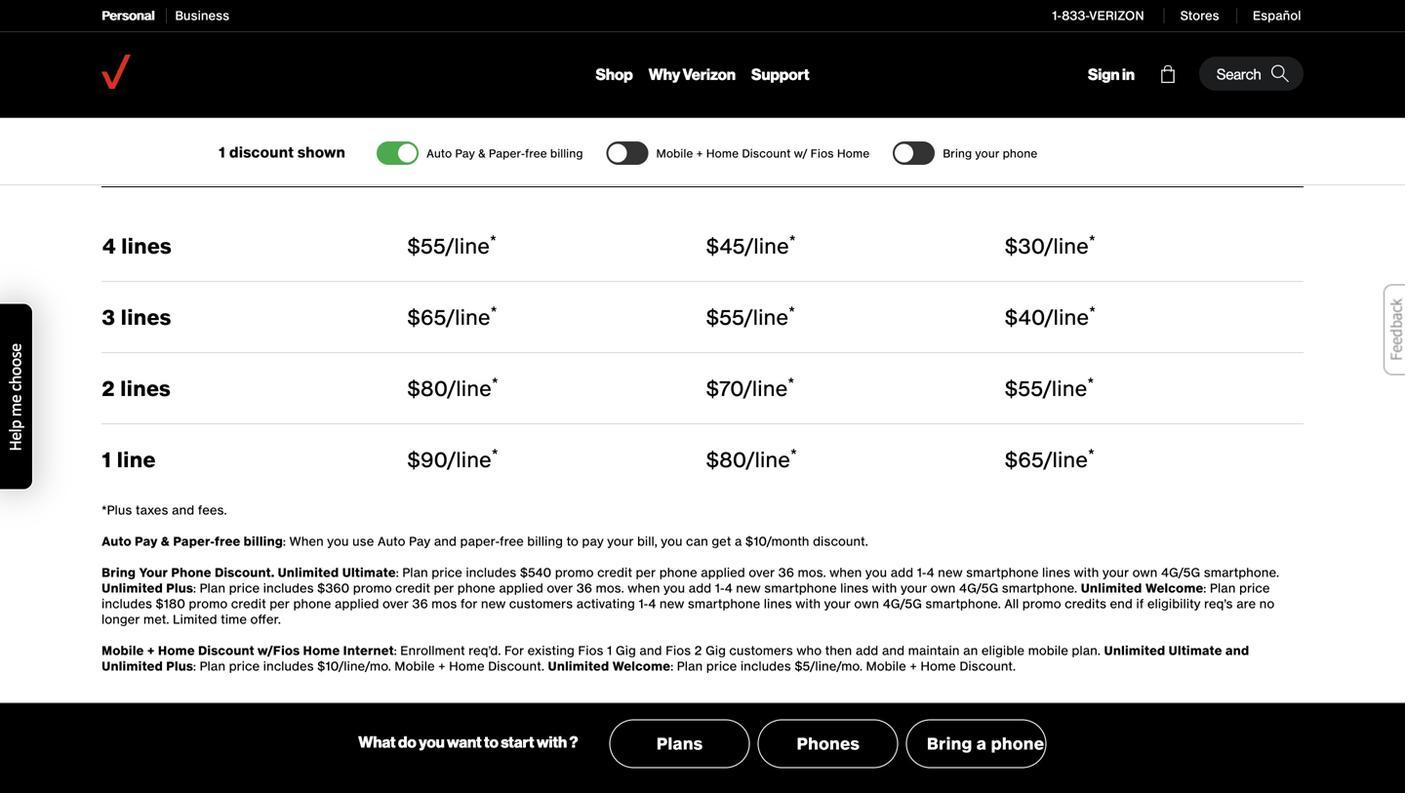 Task type: locate. For each thing, give the bounding box(es) containing it.
plan inside : plan price includes $180 promo credit per phone applied over 36 mos for new customers activating 1-4 new smartphone lines with your own 4g/5g smartphone. all promo credits end if eligibility req's are no longer met. limited time offer.
[[1210, 581, 1236, 595]]

1 left discount
[[219, 144, 226, 161]]

1 discount shown
[[219, 144, 346, 161]]

add
[[891, 566, 914, 580], [689, 581, 712, 595], [856, 644, 879, 658]]

0 horizontal spatial smartphone.
[[926, 597, 1001, 611]]

over down the $10/month
[[749, 566, 775, 580]]

* inside $ 70 /line *
[[788, 374, 795, 392]]

2 vertical spatial plus
[[166, 659, 193, 673]]

0 vertical spatial credit
[[597, 566, 632, 580]]

home down req'd.
[[449, 659, 485, 673]]

then
[[825, 644, 852, 658]]

0 horizontal spatial credit
[[231, 597, 266, 611]]

4g/5g up maintain on the right of the page
[[883, 597, 922, 611]]

4 down bring your phone discount. unlimited ultimate : plan price includes $540 promo credit per phone applied over 36 mos. when you add 1-4 new smartphone lines with your own 4g/5g smartphone. unlimited plus : plan price includes $360 promo credit per phone applied over 36 mos. when you add 1-4 new smartphone lines with your own 4g/5g smartphone. unlimited welcome
[[648, 597, 656, 611]]

plus inside the unlimited ultimate and unlimited plus
[[166, 659, 193, 673]]

0 horizontal spatial 36
[[412, 597, 428, 611]]

$180
[[156, 597, 185, 611]]

smartphone up all
[[966, 566, 1039, 580]]

and left maintain on the right of the page
[[882, 644, 905, 658]]

billing right the unlimited ultimate
[[550, 147, 583, 160]]

own inside : plan price includes $180 promo credit per phone applied over 36 mos for new customers activating 1-4 new smartphone lines with your own 4g/5g smartphone. all promo credits end if eligibility req's are no longer met. limited time offer.
[[854, 597, 879, 611]]

1 vertical spatial bring
[[102, 566, 136, 580]]

bring your phone discount. unlimited ultimate : plan price includes $540 promo credit per phone applied over 36 mos. when you add 1-4 new smartphone lines with your own 4g/5g smartphone. unlimited plus : plan price includes $360 promo credit per phone applied over 36 mos. when you add 1-4 new smartphone lines with your own 4g/5g smartphone. unlimited welcome
[[102, 566, 1279, 595]]

0 horizontal spatial $ 80 /line *
[[407, 374, 498, 400]]

price up mos
[[432, 566, 462, 580]]

1 horizontal spatial &
[[478, 147, 486, 160]]

gig
[[616, 644, 636, 658], [706, 644, 726, 658]]

applied down $540
[[499, 581, 543, 595]]

1 vertical spatial add
[[689, 581, 712, 595]]

own up if
[[1133, 566, 1158, 580]]

who
[[797, 644, 822, 658]]

1 vertical spatial ultimate
[[342, 566, 396, 580]]

/line
[[446, 234, 490, 258], [745, 234, 789, 258], [1045, 234, 1089, 258], [446, 305, 491, 329], [744, 305, 789, 329], [1045, 305, 1089, 329], [447, 377, 492, 400], [744, 377, 788, 400], [1043, 377, 1088, 400], [447, 448, 492, 471], [746, 448, 791, 471], [1044, 448, 1088, 471]]

1 horizontal spatial over
[[547, 581, 573, 595]]

0 horizontal spatial &
[[161, 534, 170, 549]]

fios
[[811, 147, 834, 160], [578, 644, 604, 658], [666, 644, 691, 658]]

0 vertical spatial 80
[[421, 377, 447, 400]]

you
[[327, 534, 349, 549], [661, 534, 683, 549], [866, 566, 887, 580], [664, 581, 685, 595], [419, 733, 445, 752]]

1 vertical spatial a
[[977, 735, 987, 754]]

0 horizontal spatial 4g/5g
[[883, 597, 922, 611]]

smartphone. inside : plan price includes $180 promo credit per phone applied over 36 mos for new customers activating 1-4 new smartphone lines with your own 4g/5g smartphone. all promo credits end if eligibility req's are no longer met. limited time offer.
[[926, 597, 1001, 611]]

credit up time
[[231, 597, 266, 611]]

0 vertical spatial add
[[891, 566, 914, 580]]

1 vertical spatial mos.
[[596, 581, 624, 595]]

36
[[779, 566, 794, 580], [577, 581, 592, 595], [412, 597, 428, 611]]

/line inside $ 90 /line *
[[447, 448, 492, 471]]

smartphone down bring your phone discount. unlimited ultimate : plan price includes $540 promo credit per phone applied over 36 mos. when you add 1-4 new smartphone lines with your own 4g/5g smartphone. unlimited plus : plan price includes $360 promo credit per phone applied over 36 mos. when you add 1-4 new smartphone lines with your own 4g/5g smartphone. unlimited welcome
[[688, 597, 761, 611]]

to left pay
[[567, 534, 579, 549]]

pay
[[582, 534, 604, 549]]

w/fios
[[258, 644, 300, 658]]

1 up : plan price includes $10/line/mo. mobile + home discount. unlimited welcome : plan price includes $5/line/mo. mobile + home discount.
[[607, 644, 612, 658]]

2 vertical spatial applied
[[335, 597, 379, 611]]

0 vertical spatial bring
[[943, 147, 972, 160]]

welcome up eligibility
[[1146, 581, 1204, 595]]

4g/5g up an
[[959, 581, 999, 595]]

& for auto pay & paper-free billing
[[478, 147, 486, 160]]

ultimate inside the unlimited ultimate
[[407, 119, 531, 156]]

lines up "credits"
[[1042, 566, 1071, 580]]

2 horizontal spatial smartphone.
[[1204, 566, 1279, 580]]

0 horizontal spatial ultimate
[[342, 566, 396, 580]]

plus inside bring your phone discount. unlimited ultimate : plan price includes $540 promo credit per phone applied over 36 mos. when you add 1-4 new smartphone lines with your own 4g/5g smartphone. unlimited plus : plan price includes $360 promo credit per phone applied over 36 mos. when you add 1-4 new smartphone lines with your own 4g/5g smartphone. unlimited welcome
[[166, 581, 193, 595]]

0 horizontal spatial add
[[689, 581, 712, 595]]

new right for
[[481, 597, 506, 611]]

$ 55 /line *
[[407, 232, 497, 258], [706, 303, 795, 329], [1005, 374, 1094, 400]]

1 vertical spatial when
[[628, 581, 660, 595]]

/line inside $ 70 /line *
[[744, 377, 788, 400]]

1 vertical spatial 1
[[102, 448, 111, 471]]

0 vertical spatial customers
[[509, 597, 573, 611]]

ultimate
[[407, 119, 531, 156], [342, 566, 396, 580], [1169, 644, 1222, 658]]

bring inside bring your phone discount. unlimited ultimate : plan price includes $540 promo credit per phone applied over 36 mos. when you add 1-4 new smartphone lines with your own 4g/5g smartphone. unlimited plus : plan price includes $360 promo credit per phone applied over 36 mos. when you add 1-4 new smartphone lines with your own 4g/5g smartphone. unlimited welcome
[[102, 566, 136, 580]]

2 horizontal spatial over
[[749, 566, 775, 580]]

1 horizontal spatial $ 55 /line *
[[706, 303, 795, 329]]

2 vertical spatial over
[[383, 597, 409, 611]]

includes up longer
[[102, 597, 152, 611]]

$ 65 /line *
[[407, 303, 497, 329], [1005, 446, 1095, 471]]

can
[[686, 534, 708, 549]]

4 up maintain on the right of the page
[[927, 566, 935, 580]]

0 horizontal spatial 55
[[421, 234, 446, 258]]

1 vertical spatial 65
[[1018, 448, 1044, 471]]

fios right w/
[[811, 147, 834, 160]]

1 vertical spatial 36
[[577, 581, 592, 595]]

0 horizontal spatial $ 55 /line *
[[407, 232, 497, 258]]

welcome inside bring your phone discount. unlimited ultimate : plan price includes $540 promo credit per phone applied over 36 mos. when you add 1-4 new smartphone lines with your own 4g/5g smartphone. unlimited plus : plan price includes $360 promo credit per phone applied over 36 mos. when you add 1-4 new smartphone lines with your own 4g/5g smartphone. unlimited welcome
[[1146, 581, 1204, 595]]

0 horizontal spatial gig
[[616, 644, 636, 658]]

$ inside $ 45 /line *
[[706, 234, 719, 258]]

0 horizontal spatial when
[[628, 581, 660, 595]]

home down limited
[[158, 644, 195, 658]]

welcome down the sign on the right top of the page
[[1005, 119, 1141, 156]]

phone down the eligible
[[991, 735, 1045, 754]]

over
[[749, 566, 775, 580], [547, 581, 573, 595], [383, 597, 409, 611]]

: plan price includes $180 promo credit per phone applied over 36 mos for new customers activating 1-4 new smartphone lines with your own 4g/5g smartphone. all promo credits end if eligibility req's are no longer met. limited time offer.
[[102, 581, 1275, 627]]

mos. down discount.
[[798, 566, 826, 580]]

0 vertical spatial 2
[[102, 377, 115, 400]]

auto pay & paper-free billing : when you use auto pay and paper-free billing to pay your bill, you can get a $10/month discount.
[[102, 534, 868, 549]]

70
[[719, 377, 744, 400]]

$ 80 /line *
[[407, 374, 498, 400], [706, 446, 797, 471]]

billing for auto pay & paper-free billing
[[550, 147, 583, 160]]

when up activating
[[628, 581, 660, 595]]

unlimited welcome
[[1005, 84, 1145, 156]]

your inside : plan price includes $180 promo credit per phone applied over 36 mos for new customers activating 1-4 new smartphone lines with your own 4g/5g smartphone. all promo credits end if eligibility req's are no longer met. limited time offer.
[[824, 597, 851, 611]]

0 vertical spatial smartphone
[[966, 566, 1039, 580]]

per inside : plan price includes $180 promo credit per phone applied over 36 mos for new customers activating 1-4 new smartphone lines with your own 4g/5g smartphone. all promo credits end if eligibility req's are no longer met. limited time offer.
[[270, 597, 290, 611]]

0 vertical spatial ultimate
[[407, 119, 531, 156]]

billing up $540
[[527, 534, 563, 549]]

lines down the $10/month
[[764, 597, 792, 611]]

own up maintain on the right of the page
[[931, 581, 956, 595]]

55
[[421, 234, 446, 258], [719, 305, 744, 329], [1018, 377, 1043, 400]]

1-
[[1052, 8, 1062, 22], [917, 566, 927, 580], [715, 581, 725, 595], [639, 597, 648, 611]]

mobile right $5/line/mo.
[[866, 659, 906, 673]]

1 vertical spatial smartphone
[[764, 581, 837, 595]]

customers left who
[[729, 644, 793, 658]]

2 down : plan price includes $180 promo credit per phone applied over 36 mos for new customers activating 1-4 new smartphone lines with your own 4g/5g smartphone. all promo credits end if eligibility req's are no longer met. limited time offer.
[[695, 644, 702, 658]]

add down the can
[[689, 581, 712, 595]]

1 vertical spatial plus
[[166, 581, 193, 595]]

4 down get
[[725, 581, 733, 595]]

0 vertical spatial paper-
[[489, 147, 525, 160]]

per down bill,
[[636, 566, 656, 580]]

2 horizontal spatial pay
[[455, 147, 475, 160]]

fios down : plan price includes $180 promo credit per phone applied over 36 mos for new customers activating 1-4 new smartphone lines with your own 4g/5g smartphone. all promo credits end if eligibility req's are no longer met. limited time offer.
[[666, 644, 691, 658]]

1 horizontal spatial per
[[434, 581, 454, 595]]

2 horizontal spatial welcome
[[1146, 581, 1204, 595]]

1 vertical spatial 55
[[719, 305, 744, 329]]

promo
[[555, 566, 594, 580], [353, 581, 392, 595], [189, 597, 228, 611], [1023, 597, 1061, 611]]

are
[[1237, 597, 1256, 611]]

auto pay & paper-free billing
[[427, 147, 583, 160]]

unlimited up end
[[1081, 581, 1142, 595]]

1 vertical spatial 4g/5g
[[959, 581, 999, 595]]

4 up 3
[[102, 234, 116, 258]]

2 horizontal spatial applied
[[701, 566, 745, 580]]

over inside : plan price includes $180 promo credit per phone applied over 36 mos for new customers activating 1-4 new smartphone lines with your own 4g/5g smartphone. all promo credits end if eligibility req's are no longer met. limited time offer.
[[383, 597, 409, 611]]

add up maintain on the right of the page
[[891, 566, 914, 580]]

0 vertical spatial plus
[[706, 119, 769, 156]]

phone
[[1003, 147, 1038, 160], [659, 566, 697, 580], [458, 581, 495, 595], [293, 597, 331, 611], [991, 735, 1045, 754]]

0 vertical spatial a
[[735, 534, 742, 549]]

taxes
[[136, 503, 168, 517]]

help me choose image
[[0, 304, 32, 489]]

+ down maintain on the right of the page
[[910, 659, 917, 673]]

0 vertical spatial applied
[[701, 566, 745, 580]]

$ inside $ 70 /line *
[[706, 377, 719, 400]]

smartphone down the $10/month
[[764, 581, 837, 595]]

0 vertical spatial to
[[567, 534, 579, 549]]

gig down : plan price includes $180 promo credit per phone applied over 36 mos for new customers activating 1-4 new smartphone lines with your own 4g/5g smartphone. all promo credits end if eligibility req's are no longer met. limited time offer.
[[706, 644, 726, 658]]

own down discount.
[[854, 597, 879, 611]]

2 horizontal spatial own
[[1133, 566, 1158, 580]]

free
[[525, 147, 547, 160], [215, 534, 240, 549], [500, 534, 524, 549]]

credit
[[597, 566, 632, 580], [395, 581, 430, 595], [231, 597, 266, 611]]

plan down auto pay & paper-free billing : when you use auto pay and paper-free billing to pay your bill, you can get a $10/month discount.
[[402, 566, 428, 580]]

2 horizontal spatial free
[[525, 147, 547, 160]]

use
[[352, 534, 374, 549]]

and down are
[[1226, 644, 1249, 658]]

1 left line
[[102, 448, 111, 471]]

plan up req's
[[1210, 581, 1236, 595]]

0 vertical spatial mos.
[[798, 566, 826, 580]]

80 up 90
[[421, 377, 447, 400]]

when
[[830, 566, 862, 580], [628, 581, 660, 595]]

fios up : plan price includes $10/line/mo. mobile + home discount. unlimited welcome : plan price includes $5/line/mo. mobile + home discount.
[[578, 644, 604, 658]]

:
[[283, 534, 286, 549], [396, 566, 399, 580], [193, 581, 196, 595], [1204, 581, 1207, 595], [394, 644, 397, 658], [193, 659, 196, 673], [671, 659, 674, 673]]

applied inside : plan price includes $180 promo credit per phone applied over 36 mos for new customers activating 1-4 new smartphone lines with your own 4g/5g smartphone. all promo credits end if eligibility req's are no longer met. limited time offer.
[[335, 597, 379, 611]]

1 vertical spatial &
[[161, 534, 170, 549]]

new
[[938, 566, 963, 580], [736, 581, 761, 595], [481, 597, 506, 611], [660, 597, 684, 611]]

0 vertical spatial discount
[[742, 147, 791, 160]]

discount for w/
[[742, 147, 791, 160]]

1 horizontal spatial customers
[[729, 644, 793, 658]]

auto for auto pay & paper-free billing : when you use auto pay and paper-free billing to pay your bill, you can get a $10/month discount.
[[102, 534, 131, 549]]

plus up the "$180"
[[166, 581, 193, 595]]

customers
[[509, 597, 573, 611], [729, 644, 793, 658]]

2 vertical spatial 36
[[412, 597, 428, 611]]

business
[[175, 8, 230, 22]]

maintain
[[908, 644, 960, 658]]

discount left w/
[[742, 147, 791, 160]]

$ 80 /line * down $ 70 /line *
[[706, 446, 797, 471]]

$10/month
[[746, 534, 810, 549]]

1 horizontal spatial ultimate
[[407, 119, 531, 156]]

discount. up time
[[215, 566, 274, 580]]

credit up activating
[[597, 566, 632, 580]]

own
[[1133, 566, 1158, 580], [931, 581, 956, 595], [854, 597, 879, 611]]

includes left $5/line/mo.
[[741, 659, 791, 673]]

personal
[[102, 8, 154, 22]]

80
[[421, 377, 447, 400], [719, 448, 746, 471]]

price inside : plan price includes $180 promo credit per phone applied over 36 mos for new customers activating 1-4 new smartphone lines with your own 4g/5g smartphone. all promo credits end if eligibility req's are no longer met. limited time offer.
[[1239, 581, 1270, 595]]

1 vertical spatial own
[[931, 581, 956, 595]]

credit up enrollment
[[395, 581, 430, 595]]

$ 30 /line *
[[1005, 232, 1096, 258]]

4g/5g up eligibility
[[1161, 566, 1201, 580]]

0 vertical spatial 36
[[779, 566, 794, 580]]

1 vertical spatial 2
[[695, 644, 702, 658]]

time
[[221, 612, 247, 627]]

4g/5g
[[1161, 566, 1201, 580], [959, 581, 999, 595], [883, 597, 922, 611]]

over left mos
[[383, 597, 409, 611]]

2 horizontal spatial credit
[[597, 566, 632, 580]]

90
[[421, 448, 447, 471]]

1- right activating
[[639, 597, 648, 611]]

lines
[[121, 234, 171, 258], [121, 305, 171, 329], [120, 377, 171, 400], [1042, 566, 1071, 580], [840, 581, 869, 595], [764, 597, 792, 611]]

home down maintain on the right of the page
[[921, 659, 956, 673]]

stores
[[1181, 8, 1220, 22]]

+ down enrollment
[[438, 659, 446, 673]]

0 horizontal spatial 1
[[102, 448, 111, 471]]

plan down : plan price includes $180 promo credit per phone applied over 36 mos for new customers activating 1-4 new smartphone lines with your own 4g/5g smartphone. all promo credits end if eligibility req's are no longer met. limited time offer.
[[677, 659, 703, 673]]

business link
[[167, 0, 240, 31]]

1 vertical spatial customers
[[729, 644, 793, 658]]

unlimited
[[407, 84, 547, 121], [706, 84, 846, 121], [1005, 84, 1145, 121], [278, 566, 339, 580], [102, 581, 163, 595], [1081, 581, 1142, 595], [1104, 644, 1166, 658], [102, 659, 163, 673], [548, 659, 609, 673]]

lines up 3 lines
[[121, 234, 171, 258]]

unlimited ultimate
[[407, 84, 547, 156]]

36 up activating
[[577, 581, 592, 595]]

1 gig from the left
[[616, 644, 636, 658]]

4
[[102, 234, 116, 258], [927, 566, 935, 580], [725, 581, 733, 595], [648, 597, 656, 611]]

home left w/
[[706, 147, 739, 160]]

0 horizontal spatial discount.
[[215, 566, 274, 580]]

mobile + home discount w/fios home internet : enrollment req'd. for existing fios 1 gig and fios 2 gig customers who then add and maintain an eligible mobile plan.
[[102, 644, 1104, 658]]

1 horizontal spatial own
[[931, 581, 956, 595]]

0 horizontal spatial pay
[[135, 534, 157, 549]]

ultimate inside the unlimited ultimate and unlimited plus
[[1169, 644, 1222, 658]]

0 vertical spatial per
[[636, 566, 656, 580]]

discount down time
[[198, 644, 254, 658]]

support
[[752, 64, 810, 83]]

2 vertical spatial welcome
[[612, 659, 671, 673]]

req's
[[1204, 597, 1233, 611]]

per up offer.
[[270, 597, 290, 611]]

phone inside : plan price includes $180 promo credit per phone applied over 36 mos for new customers activating 1-4 new smartphone lines with your own 4g/5g smartphone. all promo credits end if eligibility req's are no longer met. limited time offer.
[[293, 597, 331, 611]]

sign
[[1088, 64, 1120, 83]]

ultimate for unlimited ultimate
[[407, 119, 531, 156]]

65
[[421, 305, 446, 329], [1018, 448, 1044, 471]]

1 horizontal spatial fios
[[666, 644, 691, 658]]

smartphone
[[966, 566, 1039, 580], [764, 581, 837, 595], [688, 597, 761, 611]]

0 horizontal spatial $ 65 /line *
[[407, 303, 497, 329]]

0 vertical spatial when
[[830, 566, 862, 580]]

2 vertical spatial credit
[[231, 597, 266, 611]]

1
[[219, 144, 226, 161], [102, 448, 111, 471], [607, 644, 612, 658]]

2 horizontal spatial ultimate
[[1169, 644, 1222, 658]]

offer.
[[250, 612, 281, 627]]

per up mos
[[434, 581, 454, 595]]

4 inside : plan price includes $180 promo credit per phone applied over 36 mos for new customers activating 1-4 new smartphone lines with your own 4g/5g smartphone. all promo credits end if eligibility req's are no longer met. limited time offer.
[[648, 597, 656, 611]]

2 horizontal spatial 4g/5g
[[1161, 566, 1201, 580]]

welcome
[[1005, 119, 1141, 156], [1146, 581, 1204, 595], [612, 659, 671, 673]]

plus left w/
[[706, 119, 769, 156]]

discount. down the eligible
[[960, 659, 1016, 673]]

personal link
[[102, 0, 165, 31]]

over down $540
[[547, 581, 573, 595]]

1 horizontal spatial add
[[856, 644, 879, 658]]

0 horizontal spatial 2
[[102, 377, 115, 400]]

mobile
[[1028, 644, 1069, 658]]

0 horizontal spatial paper-
[[173, 534, 215, 549]]

1 vertical spatial $ 55 /line *
[[706, 303, 795, 329]]

0 horizontal spatial 65
[[421, 305, 446, 329]]

plan.
[[1072, 644, 1101, 658]]

discount for w/fios
[[198, 644, 254, 658]]

1-833-verizon
[[1052, 8, 1145, 22]]

with
[[1074, 566, 1099, 580], [872, 581, 897, 595], [796, 597, 821, 611], [537, 733, 567, 752]]

applied down $360
[[335, 597, 379, 611]]

0 horizontal spatial smartphone
[[688, 597, 761, 611]]

2 horizontal spatial 1
[[607, 644, 612, 658]]

feedback image
[[1383, 284, 1405, 376]]

includes up offer.
[[263, 581, 314, 595]]

1 horizontal spatial paper-
[[489, 147, 525, 160]]

billing for auto pay & paper-free billing : when you use auto pay and paper-free billing to pay your bill, you can get a $10/month discount.
[[244, 534, 283, 549]]

1 vertical spatial over
[[547, 581, 573, 595]]

1 horizontal spatial 80
[[719, 448, 746, 471]]

bring a phone link
[[906, 720, 1047, 769]]

pay for auto pay & paper-free billing : when you use auto pay and paper-free billing to pay your bill, you can get a $10/month discount.
[[135, 534, 157, 549]]

36 down the $10/month
[[779, 566, 794, 580]]

shown
[[298, 144, 346, 161]]



Task type: vqa. For each thing, say whether or not it's contained in the screenshot.


Task type: describe. For each thing, give the bounding box(es) containing it.
sign in button
[[1077, 53, 1147, 96]]

for
[[504, 644, 524, 658]]

unlimited plus
[[706, 84, 846, 156]]

2 horizontal spatial add
[[891, 566, 914, 580]]

and inside the unlimited ultimate and unlimited plus
[[1226, 644, 1249, 658]]

1 line
[[102, 448, 156, 471]]

free for auto pay & paper-free billing
[[525, 147, 547, 160]]

phone up : plan price includes $180 promo credit per phone applied over 36 mos for new customers activating 1-4 new smartphone lines with your own 4g/5g smartphone. all promo credits end if eligibility req's are no longer met. limited time offer.
[[659, 566, 697, 580]]

why verizon button
[[649, 64, 736, 86]]

* inside $ 45 /line *
[[789, 232, 796, 249]]

plan down phone at the bottom left of the page
[[200, 581, 226, 595]]

sign in
[[1088, 64, 1135, 83]]

40
[[1018, 305, 1045, 329]]

$540
[[520, 566, 552, 580]]

español link
[[1253, 0, 1304, 31]]

all
[[1005, 597, 1019, 611]]

0 vertical spatial smartphone.
[[1204, 566, 1279, 580]]

* inside $ 90 /line *
[[492, 446, 498, 463]]

verizon
[[1089, 8, 1145, 22]]

includes down auto pay & paper-free billing : when you use auto pay and paper-free billing to pay your bill, you can get a $10/month discount.
[[466, 566, 517, 580]]

2 vertical spatial $ 55 /line *
[[1005, 374, 1094, 400]]

1 horizontal spatial free
[[500, 534, 524, 549]]

4g/5g inside : plan price includes $180 promo credit per phone applied over 36 mos for new customers activating 1-4 new smartphone lines with your own 4g/5g smartphone. all promo credits end if eligibility req's are no longer met. limited time offer.
[[883, 597, 922, 611]]

discount.
[[813, 534, 868, 549]]

0 horizontal spatial welcome
[[612, 659, 671, 673]]

if
[[1136, 597, 1144, 611]]

plan down limited
[[200, 659, 226, 673]]

price up time
[[229, 581, 260, 595]]

36 inside : plan price includes $180 promo credit per phone applied over 36 mos for new customers activating 1-4 new smartphone lines with your own 4g/5g smartphone. all promo credits end if eligibility req's are no longer met. limited time offer.
[[412, 597, 428, 611]]

lines inside : plan price includes $180 promo credit per phone applied over 36 mos for new customers activating 1-4 new smartphone lines with your own 4g/5g smartphone. all promo credits end if eligibility req's are no longer met. limited time offer.
[[764, 597, 792, 611]]

unlimited down support
[[706, 84, 846, 121]]

discount. inside bring your phone discount. unlimited ultimate : plan price includes $540 promo credit per phone applied over 36 mos. when you add 1-4 new smartphone lines with your own 4g/5g smartphone. unlimited plus : plan price includes $360 promo credit per phone applied over 36 mos. when you add 1-4 new smartphone lines with your own 4g/5g smartphone. unlimited welcome
[[215, 566, 274, 580]]

credits
[[1065, 597, 1107, 611]]

price down w/fios
[[229, 659, 260, 673]]

1-833-verizon link
[[1052, 0, 1149, 31]]

$ inside $ 30 /line *
[[1005, 234, 1018, 258]]

2 lines
[[102, 377, 171, 400]]

833-
[[1062, 8, 1089, 22]]

2 horizontal spatial smartphone
[[966, 566, 1039, 580]]

lines down 3 lines
[[120, 377, 171, 400]]

your
[[139, 566, 168, 580]]

2 gig from the left
[[706, 644, 726, 658]]

with inside : plan price includes $180 promo credit per phone applied over 36 mos for new customers activating 1-4 new smartphone lines with your own 4g/5g smartphone. all promo credits end if eligibility req's are no longer met. limited time offer.
[[796, 597, 821, 611]]

: plan price includes $10/line/mo. mobile + home discount. unlimited welcome : plan price includes $5/line/mo. mobile + home discount.
[[193, 659, 1016, 673]]

1 vertical spatial per
[[434, 581, 454, 595]]

*plus taxes and fees.
[[102, 503, 227, 517]]

phone up 30
[[1003, 147, 1038, 160]]

1- up maintain on the right of the page
[[917, 566, 927, 580]]

met.
[[143, 612, 169, 627]]

1 horizontal spatial 65
[[1018, 448, 1044, 471]]

0 vertical spatial 4g/5g
[[1161, 566, 1201, 580]]

mobile down why
[[656, 147, 693, 160]]

pay for auto pay & paper-free billing
[[455, 147, 475, 160]]

$ 90 /line *
[[407, 446, 498, 471]]

30
[[1018, 234, 1045, 258]]

for
[[461, 597, 478, 611]]

1 vertical spatial $ 65 /line *
[[1005, 446, 1095, 471]]

* inside $ 30 /line *
[[1089, 232, 1096, 249]]

credit inside : plan price includes $180 promo credit per phone applied over 36 mos for new customers activating 1-4 new smartphone lines with your own 4g/5g smartphone. all promo credits end if eligibility req's are no longer met. limited time offer.
[[231, 597, 266, 611]]

+ down met.
[[147, 644, 155, 658]]

0 horizontal spatial fios
[[578, 644, 604, 658]]

1 horizontal spatial discount.
[[488, 659, 544, 673]]

paper- for auto pay & paper-free billing : when you use auto pay and paper-free billing to pay your bill, you can get a $10/month discount.
[[173, 534, 215, 549]]

no
[[1260, 597, 1275, 611]]

bring for bring your phone
[[943, 147, 972, 160]]

promo up limited
[[189, 597, 228, 611]]

unlimited down mobile + home discount w/fios home internet : enrollment req'd. for existing fios 1 gig and fios 2 gig customers who then add and maintain an eligible mobile plan.
[[548, 659, 609, 673]]

shop button
[[596, 64, 633, 86]]

auto for auto pay & paper-free billing
[[427, 147, 452, 160]]

phone
[[171, 566, 211, 580]]

end
[[1110, 597, 1133, 611]]

/line inside $ 40 /line *
[[1045, 305, 1089, 329]]

bring a phone
[[927, 735, 1045, 754]]

$360
[[317, 581, 350, 595]]

0 vertical spatial own
[[1133, 566, 1158, 580]]

1 horizontal spatial pay
[[409, 534, 431, 549]]

internet
[[343, 644, 394, 658]]

$ 45 /line *
[[706, 232, 796, 258]]

new down bring your phone discount. unlimited ultimate : plan price includes $540 promo credit per phone applied over 36 mos. when you add 1-4 new smartphone lines with your own 4g/5g smartphone. unlimited plus : plan price includes $360 promo credit per phone applied over 36 mos. when you add 1-4 new smartphone lines with your own 4g/5g smartphone. unlimited welcome
[[660, 597, 684, 611]]

includes inside : plan price includes $180 promo credit per phone applied over 36 mos for new customers activating 1-4 new smartphone lines with your own 4g/5g smartphone. all promo credits end if eligibility req's are no longer met. limited time offer.
[[102, 597, 152, 611]]

$ 70 /line *
[[706, 374, 795, 400]]

0 vertical spatial $ 55 /line *
[[407, 232, 497, 258]]

bring for bring a phone
[[927, 735, 973, 754]]

unlimited down if
[[1104, 644, 1166, 658]]

phone up for
[[458, 581, 495, 595]]

* inside $ 40 /line *
[[1089, 303, 1096, 321]]

ultimate inside bring your phone discount. unlimited ultimate : plan price includes $540 promo credit per phone applied over 36 mos. when you add 1-4 new smartphone lines with your own 4g/5g smartphone. unlimited plus : plan price includes $360 promo credit per phone applied over 36 mos. when you add 1-4 new smartphone lines with your own 4g/5g smartphone. unlimited welcome
[[342, 566, 396, 580]]

new down the $10/month
[[736, 581, 761, 595]]

1 horizontal spatial smartphone
[[764, 581, 837, 595]]

3 lines
[[102, 305, 171, 329]]

your left bill,
[[607, 534, 634, 549]]

2 vertical spatial add
[[856, 644, 879, 658]]

discount
[[229, 144, 294, 161]]

phones link
[[758, 720, 898, 769]]

want
[[447, 733, 482, 752]]

do
[[398, 733, 416, 752]]

+ down why verizon dropdown button
[[696, 147, 703, 160]]

paper- for auto pay & paper-free billing
[[489, 147, 525, 160]]

1 horizontal spatial 4g/5g
[[959, 581, 999, 595]]

home up $10/line/mo.
[[303, 644, 340, 658]]

what do you want to start with ?
[[358, 733, 578, 752]]

eligibility
[[1148, 597, 1201, 611]]

unlimited up $360
[[278, 566, 339, 580]]

eligible
[[982, 644, 1025, 658]]

0 horizontal spatial a
[[735, 534, 742, 549]]

plans
[[657, 735, 703, 754]]

limited
[[173, 612, 217, 627]]

bill,
[[637, 534, 658, 549]]

line
[[117, 448, 156, 471]]

español
[[1253, 8, 1301, 22]]

mobile down enrollment
[[395, 659, 435, 673]]

/line inside $ 30 /line *
[[1045, 234, 1089, 258]]

free for auto pay & paper-free billing : when you use auto pay and paper-free billing to pay your bill, you can get a $10/month discount.
[[215, 534, 240, 549]]

new up maintain on the right of the page
[[938, 566, 963, 580]]

2 horizontal spatial 36
[[779, 566, 794, 580]]

your left "unlimited welcome"
[[975, 147, 1000, 160]]

support button
[[752, 64, 810, 86]]

$10/line/mo.
[[317, 659, 391, 673]]

lines down discount.
[[840, 581, 869, 595]]

$ 40 /line *
[[1005, 303, 1096, 329]]

phones
[[797, 735, 860, 754]]

1- inside : plan price includes $180 promo credit per phone applied over 36 mos for new customers activating 1-4 new smartphone lines with your own 4g/5g smartphone. all promo credits end if eligibility req's are no longer met. limited time offer.
[[639, 597, 648, 611]]

mos
[[432, 597, 457, 611]]

bring your phone
[[943, 147, 1038, 160]]

unlimited up auto pay & paper-free billing
[[407, 84, 547, 121]]

plus inside unlimited plus
[[706, 119, 769, 156]]

stores link
[[1181, 0, 1222, 31]]

an
[[963, 644, 978, 658]]

unlimited down longer
[[102, 659, 163, 673]]

price down : plan price includes $180 promo credit per phone applied over 36 mos for new customers activating 1-4 new smartphone lines with your own 4g/5g smartphone. all promo credits end if eligibility req's are no longer met. limited time offer.
[[706, 659, 737, 673]]

shop
[[596, 64, 633, 83]]

longer
[[102, 612, 140, 627]]

1 horizontal spatial 2
[[695, 644, 702, 658]]

1 vertical spatial smartphone.
[[1002, 581, 1078, 595]]

why verizon
[[649, 64, 736, 83]]

smartphone inside : plan price includes $180 promo credit per phone applied over 36 mos for new customers activating 1-4 new smartphone lines with your own 4g/5g smartphone. all promo credits end if eligibility req's are no longer met. limited time offer.
[[688, 597, 761, 611]]

paper-
[[460, 534, 500, 549]]

$ inside $ 40 /line *
[[1005, 305, 1018, 329]]

1 horizontal spatial when
[[830, 566, 862, 580]]

mobile down longer
[[102, 644, 144, 658]]

why
[[649, 64, 680, 83]]

unlimited ultimate and unlimited plus
[[102, 644, 1249, 673]]

promo right all
[[1023, 597, 1061, 611]]

your up end
[[1103, 566, 1129, 580]]

includes down w/fios
[[263, 659, 314, 673]]

and up : plan price includes $10/line/mo. mobile + home discount. unlimited welcome : plan price includes $5/line/mo. mobile + home discount.
[[640, 644, 662, 658]]

what
[[358, 733, 396, 752]]

0 horizontal spatial mos.
[[596, 581, 624, 595]]

1 horizontal spatial auto
[[378, 534, 405, 549]]

2 horizontal spatial discount.
[[960, 659, 1016, 673]]

get
[[712, 534, 731, 549]]

/line inside $ 45 /line *
[[745, 234, 789, 258]]

1 for 1 discount shown
[[219, 144, 226, 161]]

1 horizontal spatial credit
[[395, 581, 430, 595]]

enrollment
[[400, 644, 465, 658]]

welcome inside "unlimited welcome"
[[1005, 119, 1141, 156]]

4 lines
[[102, 234, 171, 258]]

in
[[1122, 64, 1135, 83]]

req'd.
[[469, 644, 501, 658]]

and left 'fees.'
[[172, 503, 194, 517]]

1- left verizon at the right top of page
[[1052, 8, 1062, 22]]

bring for bring your phone discount. unlimited ultimate : plan price includes $540 promo credit per phone applied over 36 mos. when you add 1-4 new smartphone lines with your own 4g/5g smartphone. unlimited plus : plan price includes $360 promo credit per phone applied over 36 mos. when you add 1-4 new smartphone lines with your own 4g/5g smartphone. unlimited welcome
[[102, 566, 136, 580]]

0 vertical spatial 55
[[421, 234, 446, 258]]

1 vertical spatial to
[[484, 733, 499, 752]]

1 horizontal spatial applied
[[499, 581, 543, 595]]

*plus
[[102, 503, 132, 517]]

1 vertical spatial 80
[[719, 448, 746, 471]]

verizon
[[683, 64, 736, 83]]

& for auto pay & paper-free billing : when you use auto pay and paper-free billing to pay your bill, you can get a $10/month discount.
[[161, 534, 170, 549]]

unlimited down the sign on the right top of the page
[[1005, 84, 1145, 121]]

unlimited down your
[[102, 581, 163, 595]]

customers inside : plan price includes $180 promo credit per phone applied over 36 mos for new customers activating 1-4 new smartphone lines with your own 4g/5g smartphone. all promo credits end if eligibility req's are no longer met. limited time offer.
[[509, 597, 573, 611]]

lines right 3
[[121, 305, 171, 329]]

fees.
[[198, 503, 227, 517]]

: inside : plan price includes $180 promo credit per phone applied over 36 mos for new customers activating 1-4 new smartphone lines with your own 4g/5g smartphone. all promo credits end if eligibility req's are no longer met. limited time offer.
[[1204, 581, 1207, 595]]

0 vertical spatial $ 80 /line *
[[407, 374, 498, 400]]

2 horizontal spatial 55
[[1018, 377, 1043, 400]]

phone inside bring a phone link
[[991, 735, 1045, 754]]

and left paper- at the left bottom of the page
[[434, 534, 457, 549]]

1 horizontal spatial $ 80 /line *
[[706, 446, 797, 471]]

0 horizontal spatial 80
[[421, 377, 447, 400]]

promo down pay
[[555, 566, 594, 580]]

2 horizontal spatial fios
[[811, 147, 834, 160]]

ultimate for unlimited ultimate and unlimited plus
[[1169, 644, 1222, 658]]

$ inside $ 90 /line *
[[407, 448, 421, 471]]

start
[[501, 733, 534, 752]]

2 vertical spatial 1
[[607, 644, 612, 658]]

$5/line/mo.
[[795, 659, 863, 673]]

45
[[719, 234, 745, 258]]

activating
[[576, 597, 635, 611]]

home right w/
[[837, 147, 870, 160]]

1 for 1 line
[[102, 448, 111, 471]]

promo right $360
[[353, 581, 392, 595]]

your up maintain on the right of the page
[[901, 581, 927, 595]]

1- down get
[[715, 581, 725, 595]]



